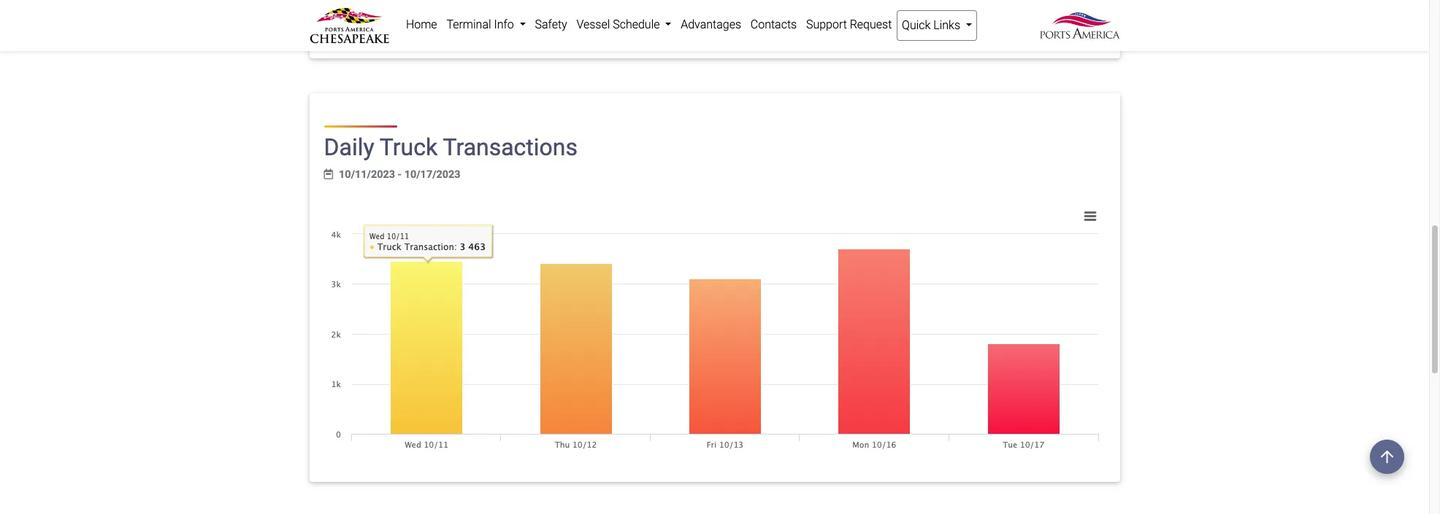 Task type: locate. For each thing, give the bounding box(es) containing it.
daily truck transactions
[[324, 133, 578, 161]]

support
[[806, 18, 847, 31]]

schedule
[[613, 18, 660, 31]]

quick links link
[[897, 10, 977, 41]]

truck
[[380, 133, 438, 161]]

terminal info
[[447, 18, 517, 31]]

-
[[398, 169, 402, 181]]

request
[[850, 18, 892, 31]]

10/11/2023 - 10/17/2023
[[339, 169, 461, 181]]

advantages
[[681, 18, 741, 31]]

vessel schedule link
[[572, 10, 676, 39]]

quick
[[902, 18, 931, 32]]

safety
[[535, 18, 567, 31]]

calendar week image
[[324, 169, 333, 180]]

10/17/2023
[[404, 169, 461, 181]]

quick links
[[902, 18, 963, 32]]

transactions
[[443, 133, 578, 161]]

10/11/2023
[[339, 169, 395, 181]]

vessel schedule
[[577, 18, 663, 31]]

terminal info link
[[442, 10, 530, 39]]

links
[[934, 18, 960, 32]]



Task type: vqa. For each thing, say whether or not it's contained in the screenshot.
Support Request
yes



Task type: describe. For each thing, give the bounding box(es) containing it.
support request link
[[802, 10, 897, 39]]

contacts link
[[746, 10, 802, 39]]

terminal
[[447, 18, 491, 31]]

home
[[406, 18, 437, 31]]

advantages link
[[676, 10, 746, 39]]

home link
[[401, 10, 442, 39]]

daily
[[324, 133, 374, 161]]

vessel
[[577, 18, 610, 31]]

contacts
[[751, 18, 797, 31]]

info
[[494, 18, 514, 31]]

support request
[[806, 18, 892, 31]]

safety link
[[530, 10, 572, 39]]

go to top image
[[1370, 440, 1404, 475]]



